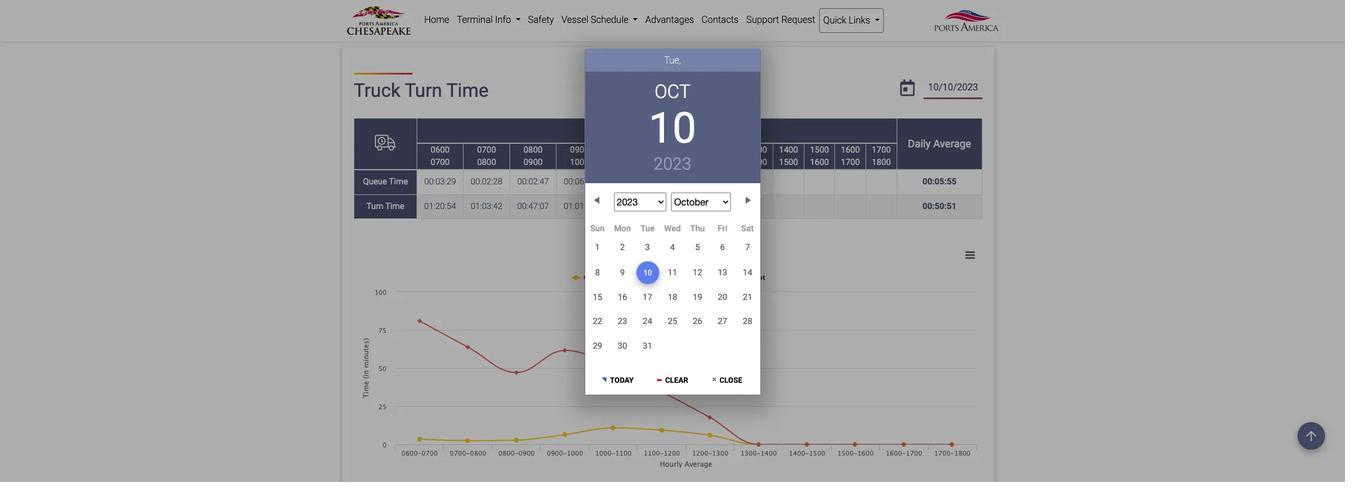 Task type: describe. For each thing, give the bounding box(es) containing it.
0900 1000
[[570, 145, 589, 168]]

2
[[621, 243, 625, 253]]

analytics
[[390, 27, 427, 38]]

support request link
[[743, 8, 820, 32]]

support request
[[747, 14, 816, 25]]

10/23/2023 cell
[[610, 310, 635, 334]]

1 horizontal spatial 1600
[[841, 145, 861, 155]]

10/6/2023 cell
[[710, 236, 736, 260]]

10/9/2023 cell
[[610, 261, 635, 285]]

1100
[[663, 145, 682, 155]]

0 horizontal spatial 0700
[[431, 158, 450, 168]]

0 vertical spatial 1700
[[872, 145, 891, 155]]

31
[[643, 341, 653, 351]]

3
[[646, 243, 650, 253]]

hourly
[[622, 124, 652, 137]]

10/20/2023 cell
[[710, 286, 736, 310]]

1300
[[749, 145, 768, 155]]

0 horizontal spatial home link
[[352, 27, 377, 38]]

00:02:47
[[518, 177, 549, 187]]

00:34:34
[[657, 202, 689, 212]]

21
[[743, 293, 753, 303]]

1200
[[663, 158, 682, 168]]

tue,
[[665, 55, 681, 66]]

00:50:51
[[923, 202, 957, 212]]

turn time
[[367, 202, 405, 212]]

advantages link
[[642, 8, 698, 32]]

calendar day image
[[901, 80, 915, 97]]

26
[[693, 317, 703, 327]]

1400 1500
[[780, 145, 799, 168]]

10/2/2023 cell
[[610, 236, 635, 260]]

00:17:36
[[704, 202, 735, 212]]

10/5/2023 cell
[[685, 236, 710, 260]]

25
[[668, 317, 678, 327]]

7
[[746, 243, 750, 253]]

00:05:55
[[923, 177, 957, 187]]

support
[[747, 14, 780, 25]]

oct 10 2023
[[649, 81, 697, 174]]

truck
[[354, 79, 401, 102]]

6
[[721, 243, 725, 253]]

request
[[782, 14, 816, 25]]

1300 1400
[[749, 145, 768, 168]]

00:02:28
[[471, 177, 503, 187]]

12
[[693, 268, 703, 278]]

sat
[[742, 224, 754, 234]]

clear button
[[646, 366, 700, 392]]

sun
[[591, 224, 605, 234]]

10/16/2023 cell
[[610, 286, 635, 310]]

thu
[[691, 224, 705, 234]]

29
[[593, 341, 603, 351]]

10/13/2023 cell
[[710, 261, 736, 285]]

safety
[[528, 14, 554, 25]]

00:50:28
[[611, 202, 642, 212]]

truck turn time
[[354, 79, 489, 102]]

close
[[720, 376, 743, 385]]

10/3/2023 cell
[[635, 236, 660, 260]]

00:05:59
[[704, 177, 735, 187]]

30
[[618, 341, 628, 351]]

oct
[[655, 81, 691, 103]]

10/4/2023 cell
[[660, 236, 685, 260]]

9
[[621, 268, 625, 278]]

01:03:42
[[471, 202, 503, 212]]

8
[[595, 268, 600, 278]]

hourly average daily average
[[622, 124, 972, 150]]

00:10:51
[[611, 177, 642, 187]]

10/14/2023 cell
[[736, 261, 761, 285]]

today
[[610, 376, 634, 385]]

fri
[[718, 224, 728, 234]]

1600 1700
[[841, 145, 861, 168]]

tue
[[641, 224, 655, 234]]

10/11/2023 cell
[[660, 261, 685, 285]]

contacts
[[702, 14, 739, 25]]

safety link
[[525, 8, 558, 32]]

10/17/2023 cell
[[635, 286, 660, 310]]

4
[[671, 243, 675, 253]]

15
[[593, 293, 603, 303]]



Task type: locate. For each thing, give the bounding box(es) containing it.
10/19/2023 cell
[[685, 286, 710, 310]]

0 vertical spatial home
[[424, 14, 450, 25]]

10/7/2023 cell
[[736, 236, 761, 260]]

0 horizontal spatial 1400
[[749, 158, 768, 168]]

00:47:07
[[518, 202, 549, 212]]

00:03:29
[[425, 177, 456, 187]]

10 down 10/3/2023 cell
[[644, 268, 652, 277]]

0 horizontal spatial 0800
[[477, 158, 496, 168]]

1 horizontal spatial 0900
[[570, 145, 589, 155]]

1 vertical spatial home
[[352, 27, 377, 38]]

1600
[[841, 145, 861, 155], [811, 158, 830, 168]]

time
[[447, 79, 489, 102], [389, 177, 408, 187], [386, 202, 405, 212]]

17
[[643, 293, 653, 303]]

0 vertical spatial turn
[[405, 79, 442, 102]]

0900 up 1000
[[570, 145, 589, 155]]

turn down queue
[[367, 202, 384, 212]]

10/26/2023 cell
[[685, 310, 710, 334]]

time for 01:20:54
[[386, 202, 405, 212]]

10/22/2023 cell
[[585, 310, 610, 334]]

10/25/2023 cell
[[660, 310, 685, 334]]

1400 down 1300
[[749, 158, 768, 168]]

1 vertical spatial 1600
[[811, 158, 830, 168]]

queue time
[[363, 177, 408, 187]]

19
[[693, 293, 703, 303]]

1 vertical spatial 1500
[[780, 158, 799, 168]]

1 vertical spatial 1400
[[749, 158, 768, 168]]

1600 right 1400 1500
[[811, 158, 830, 168]]

1 vertical spatial 0900
[[524, 158, 543, 168]]

1 vertical spatial turn
[[367, 202, 384, 212]]

1500 left 1600 1700 in the top of the page
[[811, 145, 830, 155]]

1500
[[811, 145, 830, 155], [780, 158, 799, 168]]

home
[[424, 14, 450, 25], [352, 27, 377, 38]]

0700
[[477, 145, 496, 155], [431, 158, 450, 168]]

1 horizontal spatial 0700
[[477, 145, 496, 155]]

1 vertical spatial 0700
[[431, 158, 450, 168]]

1 vertical spatial time
[[389, 177, 408, 187]]

0800 0900
[[524, 145, 543, 168]]

0 vertical spatial time
[[447, 79, 489, 102]]

0800 up 00:02:47
[[524, 145, 543, 155]]

1 horizontal spatial 0800
[[524, 145, 543, 155]]

01:01:36
[[564, 202, 596, 212]]

00:06:26
[[564, 177, 596, 187]]

mon
[[614, 224, 631, 234]]

grid
[[585, 223, 761, 359]]

1400 right 1300
[[780, 145, 799, 155]]

23
[[618, 317, 628, 327]]

turn
[[405, 79, 442, 102], [367, 202, 384, 212]]

1 horizontal spatial home
[[424, 14, 450, 25]]

0700 0800
[[477, 145, 496, 168]]

2023
[[654, 154, 692, 174]]

1 horizontal spatial 1700
[[872, 145, 891, 155]]

0900 up 00:02:47
[[524, 158, 543, 168]]

1 vertical spatial 0800
[[477, 158, 496, 168]]

contacts link
[[698, 8, 743, 32]]

10 inside cell
[[644, 268, 652, 277]]

1800
[[872, 158, 891, 168]]

close button
[[701, 366, 755, 392]]

0 horizontal spatial 0900
[[524, 158, 543, 168]]

0800
[[524, 145, 543, 155], [477, 158, 496, 168]]

10/18/2023 cell
[[660, 286, 685, 310]]

28
[[743, 317, 753, 327]]

1400
[[780, 145, 799, 155], [749, 158, 768, 168]]

0 vertical spatial 1500
[[811, 145, 830, 155]]

1 vertical spatial 10
[[644, 268, 652, 277]]

0800 up '00:02:28'
[[477, 158, 496, 168]]

0 vertical spatial 0900
[[570, 145, 589, 155]]

0 horizontal spatial turn
[[367, 202, 384, 212]]

clear
[[666, 376, 689, 385]]

01:20:54
[[425, 202, 456, 212]]

0 horizontal spatial home
[[352, 27, 377, 38]]

24
[[643, 317, 653, 327]]

1700 left 1800
[[841, 158, 861, 168]]

queue
[[363, 177, 387, 187]]

0 horizontal spatial 1700
[[841, 158, 861, 168]]

average
[[655, 124, 693, 137], [934, 138, 972, 150]]

1100 1200
[[663, 145, 682, 168]]

1 horizontal spatial 1400
[[780, 145, 799, 155]]

turn right truck
[[405, 79, 442, 102]]

18
[[668, 293, 678, 303]]

10/31/2023 cell
[[635, 334, 660, 359]]

20
[[718, 293, 728, 303]]

wed
[[665, 224, 681, 234]]

1 vertical spatial average
[[934, 138, 972, 150]]

0 vertical spatial 0700
[[477, 145, 496, 155]]

0 horizontal spatial average
[[655, 124, 693, 137]]

1 horizontal spatial 1500
[[811, 145, 830, 155]]

home left the "analytics"
[[352, 27, 377, 38]]

0 vertical spatial 10
[[649, 103, 697, 153]]

1 horizontal spatial home link
[[421, 8, 453, 32]]

10/8/2023 cell
[[585, 261, 610, 285]]

advantages
[[646, 14, 694, 25]]

1500 1600
[[811, 145, 830, 168]]

time for 00:03:29
[[389, 177, 408, 187]]

2 vertical spatial time
[[386, 202, 405, 212]]

1 horizontal spatial turn
[[405, 79, 442, 102]]

10/28/2023 cell
[[736, 310, 761, 334]]

5
[[696, 243, 700, 253]]

10/21/2023 cell
[[736, 286, 761, 310]]

10/1/2023 cell
[[585, 236, 610, 260]]

1
[[595, 243, 600, 253]]

10/24/2023 cell
[[635, 310, 660, 334]]

average up 1100
[[655, 124, 693, 137]]

0600 0700
[[431, 145, 450, 168]]

13
[[718, 268, 728, 278]]

16
[[618, 293, 628, 303]]

10 up 1200
[[649, 103, 697, 153]]

0 vertical spatial average
[[655, 124, 693, 137]]

10/27/2023 cell
[[710, 310, 736, 334]]

22
[[593, 317, 603, 327]]

grid containing sun
[[585, 223, 761, 359]]

daily
[[908, 138, 931, 150]]

average right daily
[[934, 138, 972, 150]]

0 horizontal spatial 1600
[[811, 158, 830, 168]]

1 vertical spatial 1700
[[841, 158, 861, 168]]

1700 1800
[[872, 145, 891, 168]]

today button
[[591, 366, 645, 392]]

0 horizontal spatial 1500
[[780, 158, 799, 168]]

10/12/2023 cell
[[685, 261, 710, 285]]

14
[[743, 268, 753, 278]]

10/30/2023 cell
[[610, 334, 635, 359]]

10/10/2023 cell
[[637, 262, 659, 285]]

go to top image
[[1298, 423, 1326, 450]]

1700 up 1800
[[872, 145, 891, 155]]

00:09:21
[[657, 177, 689, 187]]

home up the "analytics"
[[424, 14, 450, 25]]

0 vertical spatial 0800
[[524, 145, 543, 155]]

None text field
[[924, 78, 983, 99]]

1600 left 1700 1800
[[841, 145, 861, 155]]

0900
[[570, 145, 589, 155], [524, 158, 543, 168]]

0 vertical spatial 1400
[[780, 145, 799, 155]]

10/15/2023 cell
[[585, 286, 610, 310]]

27
[[718, 317, 728, 327]]

1500 down hourly average daily average
[[780, 158, 799, 168]]

11
[[668, 268, 678, 278]]

1000
[[570, 158, 589, 168]]

0 vertical spatial 1600
[[841, 145, 861, 155]]

0700 up '00:02:28'
[[477, 145, 496, 155]]

10/29/2023 cell
[[585, 334, 610, 359]]

0600
[[431, 145, 450, 155]]

0700 down the 0600
[[431, 158, 450, 168]]

10
[[649, 103, 697, 153], [644, 268, 652, 277]]

1 horizontal spatial average
[[934, 138, 972, 150]]



Task type: vqa. For each thing, say whether or not it's contained in the screenshot.


